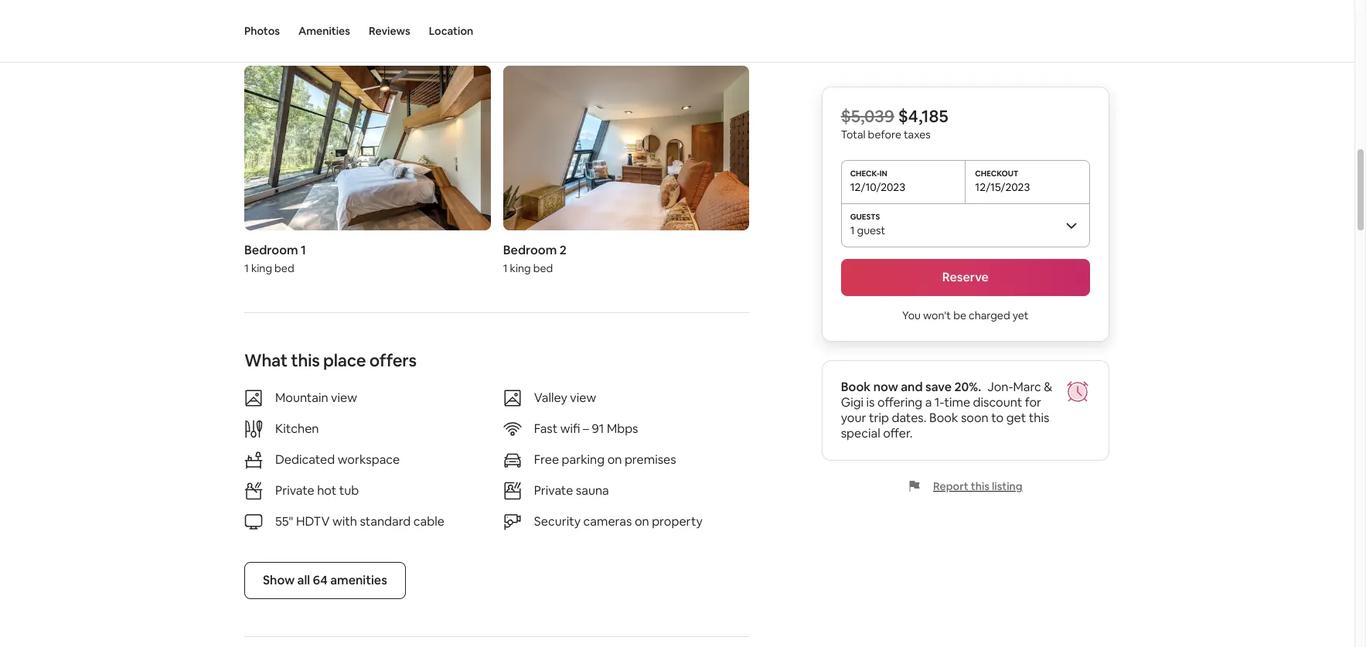 Task type: locate. For each thing, give the bounding box(es) containing it.
dedicated workspace
[[275, 451, 400, 468]]

55"
[[275, 513, 293, 530]]

trip
[[869, 410, 889, 426]]

king inside bedroom 2 1 king bed
[[510, 261, 531, 275]]

1 horizontal spatial bedroom
[[503, 242, 557, 258]]

book inside jon-marc & gigi is offering a 1-time discount for your trip dates. book soon to get this special offer.
[[930, 410, 959, 426]]

1 horizontal spatial on
[[635, 513, 649, 530]]

security
[[534, 513, 581, 530]]

0 horizontal spatial bed
[[275, 261, 294, 275]]

0 horizontal spatial view
[[331, 390, 357, 406]]

1 horizontal spatial book
[[930, 410, 959, 426]]

1 inside bedroom 2 1 king bed
[[503, 261, 508, 275]]

mountain view
[[275, 390, 357, 406]]

fast
[[534, 420, 558, 437]]

0 horizontal spatial bedroom
[[244, 242, 298, 258]]

book left now
[[841, 379, 871, 395]]

1 vertical spatial book
[[930, 410, 959, 426]]

dedicated
[[275, 451, 335, 468]]

0 horizontal spatial king
[[251, 261, 272, 275]]

your
[[841, 410, 867, 426]]

1 horizontal spatial view
[[570, 390, 596, 406]]

soon
[[961, 410, 989, 426]]

free parking on premises
[[534, 451, 676, 468]]

on for parking
[[608, 451, 622, 468]]

with
[[333, 513, 357, 530]]

2 horizontal spatial this
[[1029, 410, 1050, 426]]

show all 64 amenities button
[[244, 562, 406, 599]]

2 vertical spatial this
[[971, 480, 990, 493]]

bed inside bedroom 2 1 king bed
[[533, 261, 553, 275]]

hdtv
[[296, 513, 330, 530]]

bedroom
[[244, 242, 298, 258], [503, 242, 557, 258]]

1
[[851, 224, 855, 237], [301, 242, 306, 258], [244, 261, 249, 275], [503, 261, 508, 275]]

this
[[291, 349, 320, 371], [1029, 410, 1050, 426], [971, 480, 990, 493]]

this left listing
[[971, 480, 990, 493]]

91
[[592, 420, 604, 437]]

1 private from the left
[[275, 482, 315, 499]]

0 vertical spatial this
[[291, 349, 320, 371]]

bed
[[275, 261, 294, 275], [533, 261, 553, 275]]

hot
[[317, 482, 337, 499]]

jon-marc & gigi is offering a 1-time discount for your trip dates. book soon to get this special offer.
[[841, 379, 1053, 442]]

report this listing
[[934, 480, 1023, 493]]

1 vertical spatial this
[[1029, 410, 1050, 426]]

king
[[251, 261, 272, 275], [510, 261, 531, 275]]

0 horizontal spatial this
[[291, 349, 320, 371]]

mbps
[[607, 420, 638, 437]]

0 vertical spatial on
[[608, 451, 622, 468]]

bed for 2
[[533, 261, 553, 275]]

55" hdtv with standard cable
[[275, 513, 445, 530]]

second bedroom with king bed and amazing mountain views from your pillow image
[[503, 66, 750, 230], [503, 66, 750, 230]]

bedroom inside bedroom 2 1 king bed
[[503, 242, 557, 258]]

book
[[841, 379, 871, 395], [930, 410, 959, 426]]

save
[[926, 379, 952, 395]]

jon-
[[988, 379, 1014, 395]]

to
[[992, 410, 1004, 426]]

2 view from the left
[[570, 390, 596, 406]]

this up mountain
[[291, 349, 320, 371]]

2 bedroom from the left
[[503, 242, 557, 258]]

1 bedroom from the left
[[244, 242, 298, 258]]

view down place
[[331, 390, 357, 406]]

king inside bedroom 1 1 king bed
[[251, 261, 272, 275]]

1 vertical spatial on
[[635, 513, 649, 530]]

0 horizontal spatial private
[[275, 482, 315, 499]]

2 private from the left
[[534, 482, 573, 499]]

show all 64 amenities
[[263, 572, 387, 588]]

all
[[297, 572, 310, 588]]

0 horizontal spatial on
[[608, 451, 622, 468]]

2
[[560, 242, 567, 258]]

12/10/2023
[[851, 180, 906, 194]]

bedroom 1 1 king bed
[[244, 242, 306, 275]]

offers
[[369, 349, 417, 371]]

1 horizontal spatial private
[[534, 482, 573, 499]]

standard
[[360, 513, 411, 530]]

won't
[[923, 309, 951, 323]]

private sauna
[[534, 482, 609, 499]]

1 horizontal spatial this
[[971, 480, 990, 493]]

private up security at the left of the page
[[534, 482, 573, 499]]

guest
[[857, 224, 886, 237]]

view for valley view
[[570, 390, 596, 406]]

2 king from the left
[[510, 261, 531, 275]]

on
[[608, 451, 622, 468], [635, 513, 649, 530]]

now
[[874, 379, 899, 395]]

tub
[[339, 482, 359, 499]]

1 king from the left
[[251, 261, 272, 275]]

1-
[[935, 394, 945, 411]]

kitchen
[[275, 420, 319, 437]]

what
[[244, 349, 288, 371]]

1 view from the left
[[331, 390, 357, 406]]

book left soon
[[930, 410, 959, 426]]

get
[[1007, 410, 1027, 426]]

bedroom inside bedroom 1 1 king bed
[[244, 242, 298, 258]]

view up –
[[570, 390, 596, 406]]

0 vertical spatial book
[[841, 379, 871, 395]]

this right get
[[1029, 410, 1050, 426]]

view
[[331, 390, 357, 406], [570, 390, 596, 406]]

1 inside popup button
[[851, 224, 855, 237]]

on right parking
[[608, 451, 622, 468]]

dates.
[[892, 410, 927, 426]]

on right cameras
[[635, 513, 649, 530]]

is
[[867, 394, 875, 411]]

parking
[[562, 451, 605, 468]]

bed inside bedroom 1 1 king bed
[[275, 261, 294, 275]]

1 horizontal spatial king
[[510, 261, 531, 275]]

private left hot at bottom left
[[275, 482, 315, 499]]

fast wifi – 91 mbps
[[534, 420, 638, 437]]

mountain
[[275, 390, 328, 406]]

1 bed from the left
[[275, 261, 294, 275]]

king sized bed in master bedroom that is perfectly positioned so that you feel like you're sleeping under the stars but with the comfort of pillows and luxury linens image
[[244, 66, 491, 230], [244, 66, 491, 230]]

2 bed from the left
[[533, 261, 553, 275]]

1 horizontal spatial bed
[[533, 261, 553, 275]]

private
[[275, 482, 315, 499], [534, 482, 573, 499]]

photos button
[[244, 0, 280, 62]]

premises
[[625, 451, 676, 468]]



Task type: describe. For each thing, give the bounding box(es) containing it.
where you'll sleep
[[244, 26, 386, 48]]

64
[[313, 572, 328, 588]]

listing
[[992, 480, 1023, 493]]

and
[[901, 379, 923, 395]]

before
[[868, 128, 902, 142]]

bed for 1
[[275, 261, 294, 275]]

private for private sauna
[[534, 482, 573, 499]]

cable
[[414, 513, 445, 530]]

time
[[945, 394, 971, 411]]

$4,185
[[899, 105, 949, 127]]

valley
[[534, 390, 568, 406]]

total
[[841, 128, 866, 142]]

1 guest button
[[841, 203, 1091, 247]]

&
[[1044, 379, 1053, 395]]

this inside jon-marc & gigi is offering a 1-time discount for your trip dates. book soon to get this special offer.
[[1029, 410, 1050, 426]]

gigi
[[841, 394, 864, 411]]

report this listing button
[[909, 480, 1023, 493]]

security cameras on property
[[534, 513, 703, 530]]

amenities button
[[299, 0, 350, 62]]

location
[[429, 24, 473, 38]]

cameras
[[584, 513, 632, 530]]

taxes
[[904, 128, 931, 142]]

reserve button
[[841, 259, 1091, 296]]

amenities
[[299, 24, 350, 38]]

location button
[[429, 0, 473, 62]]

marc
[[1014, 379, 1042, 395]]

this for place
[[291, 349, 320, 371]]

discount
[[973, 394, 1023, 411]]

what this place offers
[[244, 349, 417, 371]]

photos
[[244, 24, 280, 38]]

be
[[954, 309, 967, 323]]

where you'll sleep region
[[238, 23, 1015, 281]]

king for bedroom 1
[[251, 261, 272, 275]]

reviews
[[369, 24, 410, 38]]

this for listing
[[971, 480, 990, 493]]

bedroom 2 1 king bed
[[503, 242, 567, 275]]

offering
[[878, 394, 923, 411]]

property
[[652, 513, 703, 530]]

12/15/2023
[[976, 180, 1030, 194]]

charged
[[969, 309, 1011, 323]]

you'll
[[301, 26, 341, 48]]

$5,039 $4,185 total before taxes
[[841, 105, 949, 142]]

book now and save 20%.
[[841, 379, 982, 395]]

20%.
[[955, 379, 982, 395]]

–
[[583, 420, 589, 437]]

free
[[534, 451, 559, 468]]

where
[[244, 26, 297, 48]]

private for private hot tub
[[275, 482, 315, 499]]

sleep
[[344, 26, 386, 48]]

sauna
[[576, 482, 609, 499]]

valley view
[[534, 390, 596, 406]]

king for bedroom 2
[[510, 261, 531, 275]]

special
[[841, 425, 881, 442]]

on for cameras
[[635, 513, 649, 530]]

bedroom for bedroom 1
[[244, 242, 298, 258]]

$5,039
[[841, 105, 895, 127]]

yet
[[1013, 309, 1029, 323]]

1 guest
[[851, 224, 886, 237]]

place
[[323, 349, 366, 371]]

bedroom for bedroom 2
[[503, 242, 557, 258]]

report
[[934, 480, 969, 493]]

reviews button
[[369, 0, 410, 62]]

offer.
[[883, 425, 913, 442]]

view for mountain view
[[331, 390, 357, 406]]

you
[[903, 309, 921, 323]]

private hot tub
[[275, 482, 359, 499]]

show
[[263, 572, 295, 588]]

wifi
[[561, 420, 580, 437]]

a
[[926, 394, 932, 411]]

amenities
[[330, 572, 387, 588]]

0 horizontal spatial book
[[841, 379, 871, 395]]

for
[[1025, 394, 1042, 411]]

you won't be charged yet
[[903, 309, 1029, 323]]



Task type: vqa. For each thing, say whether or not it's contained in the screenshot.
Check in Add dates
no



